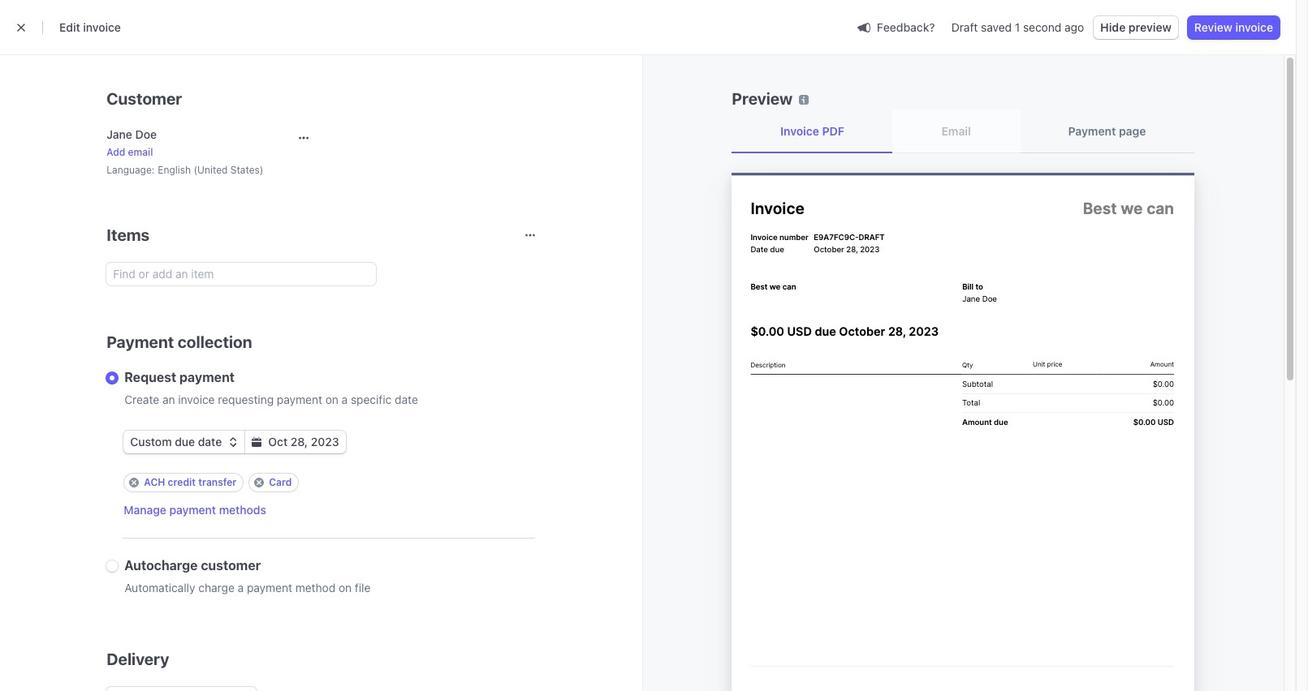 Task type: describe. For each thing, give the bounding box(es) containing it.
invoice pdf
[[780, 124, 844, 138]]

invoice inside request payment create an invoice requesting payment on a specific date
[[178, 393, 215, 407]]

a inside request payment create an invoice requesting payment on a specific date
[[342, 393, 348, 407]]

edit invoice
[[59, 20, 121, 34]]

collection
[[178, 333, 252, 352]]

oct 28, 2023
[[268, 435, 339, 449]]

payment inside the 'manage payment methods' button
[[169, 503, 216, 517]]

preview
[[732, 89, 793, 108]]

payment for payment collection
[[107, 333, 174, 352]]

svg image for custom due date
[[228, 438, 238, 447]]

autocharge
[[124, 559, 198, 573]]

manage
[[124, 503, 166, 517]]

request payment create an invoice requesting payment on a specific date
[[124, 370, 418, 407]]

language:
[[107, 164, 155, 176]]

payment down collection
[[179, 370, 235, 385]]

ach credit transfer
[[144, 477, 237, 489]]

transfer
[[198, 477, 237, 489]]

date inside request payment create an invoice requesting payment on a specific date
[[395, 393, 418, 407]]

hide
[[1100, 20, 1126, 34]]

charge
[[198, 581, 235, 595]]

svg image
[[299, 133, 309, 143]]

customer
[[201, 559, 261, 573]]

email
[[942, 124, 971, 138]]

jane doe add email language: english (united states)
[[107, 127, 263, 176]]

28,
[[291, 435, 308, 449]]

hide preview button
[[1094, 16, 1178, 39]]

jane
[[107, 127, 132, 141]]

payment collection
[[107, 333, 252, 352]]

customer
[[107, 89, 182, 108]]

draft saved 1 second ago
[[951, 20, 1084, 34]]

method
[[295, 581, 336, 595]]

page
[[1119, 124, 1146, 138]]

payment up 28,
[[277, 393, 322, 407]]

invoice for edit invoice
[[83, 20, 121, 34]]

preview
[[1129, 20, 1172, 34]]

(united
[[194, 164, 228, 176]]

oct
[[268, 435, 288, 449]]

payment inside 'autocharge customer automatically charge a payment method on file'
[[247, 581, 292, 595]]

email tab
[[892, 110, 1020, 153]]

english
[[158, 164, 191, 176]]

manage payment methods
[[124, 503, 266, 517]]

requesting
[[218, 393, 274, 407]]

specific
[[351, 393, 392, 407]]

due
[[175, 435, 195, 449]]

ago
[[1065, 20, 1084, 34]]

items
[[107, 226, 150, 244]]

review invoice
[[1194, 20, 1273, 34]]

edit
[[59, 20, 80, 34]]

pdf
[[822, 124, 844, 138]]

email
[[128, 146, 153, 158]]

autocharge customer automatically charge a payment method on file
[[124, 559, 371, 595]]



Task type: vqa. For each thing, say whether or not it's contained in the screenshot.
Draft saved 2 seconds ago
no



Task type: locate. For each thing, give the bounding box(es) containing it.
second
[[1023, 20, 1062, 34]]

payment
[[179, 370, 235, 385], [277, 393, 322, 407], [169, 503, 216, 517], [247, 581, 292, 595]]

states)
[[230, 164, 263, 176]]

svg image left oct
[[252, 438, 262, 447]]

toolbar
[[124, 473, 299, 493]]

svg image for oct 28, 2023
[[252, 438, 262, 447]]

create
[[124, 393, 159, 407]]

add
[[107, 146, 125, 158]]

remove card image
[[254, 478, 264, 488]]

0 vertical spatial a
[[342, 393, 348, 407]]

invoice for review invoice
[[1236, 20, 1273, 34]]

ach
[[144, 477, 165, 489]]

date inside popup button
[[198, 435, 222, 449]]

on left file
[[339, 581, 352, 595]]

payment left page
[[1068, 124, 1116, 138]]

review
[[1194, 20, 1233, 34]]

file
[[355, 581, 371, 595]]

on for customer
[[339, 581, 352, 595]]

date right due
[[198, 435, 222, 449]]

0 horizontal spatial svg image
[[228, 438, 238, 447]]

svg image inside custom due date popup button
[[228, 438, 238, 447]]

payment for payment page
[[1068, 124, 1116, 138]]

draft
[[951, 20, 978, 34]]

0 horizontal spatial invoice
[[83, 20, 121, 34]]

1 vertical spatial on
[[339, 581, 352, 595]]

tab list containing invoice pdf
[[732, 110, 1195, 153]]

1 vertical spatial date
[[198, 435, 222, 449]]

invoice right an
[[178, 393, 215, 407]]

on inside 'autocharge customer automatically charge a payment method on file'
[[339, 581, 352, 595]]

svg image
[[228, 438, 238, 447], [252, 438, 262, 447]]

add email button
[[107, 146, 153, 159]]

review invoice button
[[1188, 16, 1280, 39]]

0 horizontal spatial date
[[198, 435, 222, 449]]

oct 28, 2023 button
[[245, 431, 346, 454]]

1 horizontal spatial on
[[339, 581, 352, 595]]

payment up request
[[107, 333, 174, 352]]

request
[[124, 370, 176, 385]]

0 horizontal spatial a
[[238, 581, 244, 595]]

a
[[342, 393, 348, 407], [238, 581, 244, 595]]

custom due date
[[130, 435, 222, 449]]

0 vertical spatial on
[[325, 393, 339, 407]]

feedback?
[[877, 20, 935, 34]]

a right charge on the bottom left of page
[[238, 581, 244, 595]]

1 horizontal spatial date
[[395, 393, 418, 407]]

on left specific
[[325, 393, 339, 407]]

2 svg image from the left
[[252, 438, 262, 447]]

date
[[395, 393, 418, 407], [198, 435, 222, 449]]

manage payment methods button
[[124, 503, 266, 519]]

date right specific
[[395, 393, 418, 407]]

invoice
[[83, 20, 121, 34], [1236, 20, 1273, 34], [178, 393, 215, 407]]

invoice inside button
[[1236, 20, 1273, 34]]

2023
[[311, 435, 339, 449]]

a inside 'autocharge customer automatically charge a payment method on file'
[[238, 581, 244, 595]]

0 vertical spatial date
[[395, 393, 418, 407]]

1 vertical spatial a
[[238, 581, 244, 595]]

payment page
[[1068, 124, 1146, 138]]

invoice right edit
[[83, 20, 121, 34]]

saved
[[981, 20, 1012, 34]]

svg image inside "oct 28, 2023" button
[[252, 438, 262, 447]]

0 horizontal spatial on
[[325, 393, 339, 407]]

feedback? button
[[851, 16, 942, 39]]

1 horizontal spatial a
[[342, 393, 348, 407]]

1 horizontal spatial payment
[[1068, 124, 1116, 138]]

invoice
[[780, 124, 819, 138]]

1 svg image from the left
[[228, 438, 238, 447]]

tab list
[[732, 110, 1195, 153]]

svg image up transfer
[[228, 438, 238, 447]]

custom due date button
[[124, 431, 245, 454]]

on
[[325, 393, 339, 407], [339, 581, 352, 595]]

card
[[269, 477, 292, 489]]

1 horizontal spatial svg image
[[252, 438, 262, 447]]

credit
[[168, 477, 196, 489]]

methods
[[219, 503, 266, 517]]

1 horizontal spatial invoice
[[178, 393, 215, 407]]

custom
[[130, 435, 172, 449]]

payment
[[1068, 124, 1116, 138], [107, 333, 174, 352]]

on inside request payment create an invoice requesting payment on a specific date
[[325, 393, 339, 407]]

hide preview
[[1100, 20, 1172, 34]]

Find or add an item text field
[[107, 263, 376, 286]]

1
[[1015, 20, 1020, 34]]

0 horizontal spatial payment
[[107, 333, 174, 352]]

1 vertical spatial payment
[[107, 333, 174, 352]]

invoice right the "review"
[[1236, 20, 1273, 34]]

delivery
[[107, 650, 169, 669]]

toolbar containing ach credit transfer
[[124, 473, 299, 493]]

payment down customer
[[247, 581, 292, 595]]

0 vertical spatial payment
[[1068, 124, 1116, 138]]

on for payment
[[325, 393, 339, 407]]

2 horizontal spatial invoice
[[1236, 20, 1273, 34]]

an
[[162, 393, 175, 407]]

a left specific
[[342, 393, 348, 407]]

payment down ach credit transfer
[[169, 503, 216, 517]]

doe
[[135, 127, 157, 141]]

remove ach credit transfer image
[[129, 478, 139, 488]]

automatically
[[124, 581, 195, 595]]



